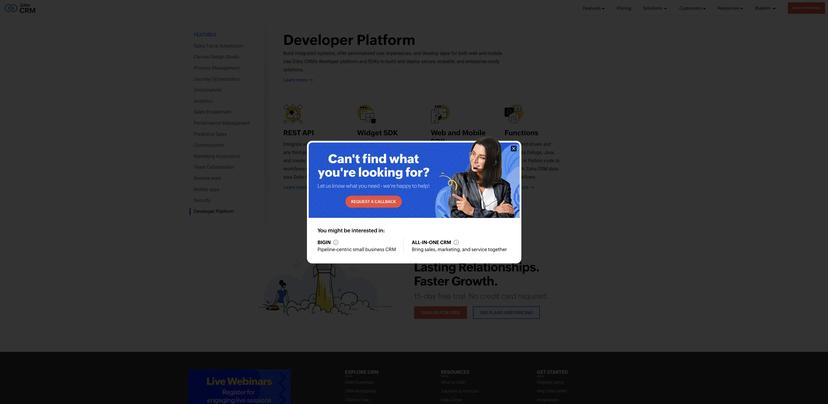 Task type: describe. For each thing, give the bounding box(es) containing it.
request a callback link
[[345, 196, 402, 208]]

mobile apps
[[194, 187, 219, 192]]

all-
[[412, 240, 422, 245]]

zoho crm logo image
[[4, 2, 36, 15]]

crm down that
[[306, 175, 316, 180]]

learn for rest
[[283, 185, 295, 190]]

customers
[[679, 5, 702, 10]]

analytics
[[194, 98, 213, 104]]

learn more for rest
[[283, 185, 307, 190]]

integrations link
[[537, 396, 559, 405]]

learn down the solutions.
[[283, 77, 295, 83]]

1 vertical spatial developer
[[194, 209, 215, 214]]

learn more link for widget
[[357, 184, 387, 191]]

event-
[[517, 142, 529, 147]]

build web and mobile solutions for your zoho crm
[[431, 151, 476, 173]]

crm down code
[[538, 166, 548, 172]]

more for rest
[[296, 185, 307, 190]]

widgets sdk and seamlessly embed them in your account's native interface.
[[357, 150, 415, 180]]

sales force automation
[[194, 43, 244, 49]]

for inside build web and mobile solutions for your zoho crm
[[451, 159, 457, 164]]

explore
[[345, 370, 367, 375]]

&
[[459, 389, 462, 394]]

journey
[[194, 76, 211, 82]]

sign up for free
[[792, 6, 821, 10]]

custom
[[369, 142, 385, 147]]

and inside widgets sdk and seamlessly embed them in your account's native interface.
[[367, 158, 375, 164]]

1 horizontal spatial platform
[[357, 32, 415, 48]]

get started
[[537, 370, 568, 375]]

team
[[194, 165, 206, 170]]

zoho crm's for custom
[[370, 150, 395, 156]]

functions
[[505, 129, 539, 137]]

learn down the workflows.
[[505, 185, 517, 190]]

and up deploy
[[414, 51, 421, 56]]

solutions
[[431, 159, 450, 164]]

more down the workflows.
[[518, 185, 529, 190]]

learn more for widget
[[357, 185, 381, 190]]

more for widget
[[370, 185, 381, 190]]

0 vertical spatial automation
[[219, 43, 244, 49]]

0 horizontal spatial platform
[[216, 209, 234, 214]]

0 vertical spatial developer platform
[[283, 32, 415, 48]]

bring
[[412, 247, 424, 252]]

a
[[371, 199, 374, 204]]

enablement
[[206, 109, 231, 115]]

free
[[438, 292, 451, 301]]

can't find what you're looking for?
[[318, 152, 430, 179]]

and up enterprise-
[[479, 51, 487, 56]]

crm essentials
[[345, 380, 374, 385]]

can't
[[328, 152, 360, 166]]

1 vertical spatial mobile
[[194, 187, 208, 192]]

underlying
[[431, 183, 453, 189]]

canvas
[[194, 54, 209, 60]]

resources link
[[718, 0, 744, 16]]

started
[[547, 370, 568, 375]]

is
[[452, 380, 455, 385]]

management for performance management
[[222, 120, 250, 126]]

you're
[[318, 165, 356, 179]]

use
[[283, 59, 291, 64]]

improved sales. lasting relationships. faster growth.
[[414, 246, 540, 289]]

your up party
[[303, 142, 312, 147]]

sales for sales force automation
[[194, 43, 205, 49]]

crm? for what is crm?
[[456, 380, 466, 385]]

learn more down the solutions.
[[283, 77, 307, 83]]

code
[[544, 158, 554, 164]]

java,
[[544, 150, 555, 156]]

personalized
[[348, 51, 375, 56]]

solutions for solutions
[[643, 5, 663, 10]]

write
[[505, 142, 516, 147]]

crm inside crm essentials "link"
[[345, 380, 354, 385]]

and inside write event-driven and serverless deluge, java, node.js, or python code to work with
[[543, 142, 551, 147]]

your inside widgets sdk and seamlessly embed them in your account's native interface.
[[374, 166, 383, 172]]

account inside account without having to worry about any underlying architecture.
[[454, 167, 471, 173]]

deluge,
[[527, 150, 543, 156]]

and inside build web and mobile solutions for your zoho crm
[[452, 151, 460, 156]]

more down the solutions.
[[296, 77, 307, 83]]

bulletin
[[756, 5, 772, 10]]

widgets
[[396, 150, 413, 156]]

crm for free
[[345, 398, 369, 403]]

sign up for crm software | zoho crm image
[[258, 246, 393, 318]]

in
[[369, 166, 373, 172]]

native
[[357, 175, 370, 180]]

and inside all-in-one crm bring sales, marketing, and service together
[[462, 247, 470, 252]]

bigin pipeline-centric small business crm
[[317, 240, 396, 252]]

required.
[[518, 292, 549, 301]]

bigin
[[317, 240, 331, 245]]

crm's for custom
[[382, 150, 395, 156]]

request
[[351, 199, 370, 204]]

build for build integrated systems, offer personalized user experiences, and develop apps for both web and mobile. use
[[283, 51, 294, 56]]

your down workflows
[[283, 175, 292, 180]]

build integrated systems, offer personalized user experiences, and develop apps for both web and mobile. use
[[283, 51, 503, 64]]

0 horizontal spatial apps
[[209, 187, 219, 192]]

security
[[194, 198, 211, 203]]

data.
[[317, 175, 327, 180]]

and inside integrate your account with any third-party application and create complex workflows that leverage your
[[283, 158, 291, 164]]

zoho crm
[[526, 166, 548, 172]]

and down experiences,
[[397, 59, 405, 64]]

zoho crm data.
[[294, 175, 327, 180]]

widget
[[357, 129, 382, 137]]

zoho inside build web and mobile solutions for your zoho crm
[[431, 167, 442, 173]]

pricing
[[617, 5, 631, 10]]

business
[[365, 247, 384, 252]]

and down both
[[457, 59, 465, 64]]

solutions & verticals
[[441, 389, 479, 394]]

mobile inside web and mobile sdk
[[462, 129, 486, 137]]

resources
[[718, 5, 739, 10]]

account inside integrate your account with any third-party application and create complex workflows that leverage your
[[313, 142, 330, 147]]

interested
[[352, 228, 377, 234]]

know
[[332, 183, 345, 189]]

sign
[[792, 6, 800, 10]]

zoho down "python"
[[526, 166, 537, 172]]

design
[[210, 54, 225, 60]]

relationships.
[[459, 260, 540, 275]]

marketing automation
[[194, 154, 240, 159]]

might
[[328, 228, 343, 234]]

them
[[357, 166, 368, 172]]

crm inside crm alternatives link
[[345, 389, 354, 394]]

one
[[429, 240, 439, 245]]

predictive
[[194, 132, 214, 137]]

crm alternatives
[[345, 389, 377, 394]]

work inside write event-driven and serverless deluge, java, node.js, or python code to work with
[[505, 166, 515, 172]]

that
[[306, 166, 314, 172]]

orchestration
[[212, 76, 240, 82]]

growth.
[[452, 275, 498, 289]]

build
[[386, 59, 396, 64]]

zoho down workflows
[[294, 175, 304, 180]]

verticals
[[463, 389, 479, 394]]

crm's for integrated
[[304, 59, 318, 64]]

offer
[[337, 51, 347, 56]]

integrations
[[537, 398, 559, 403]]

what is crm? link
[[441, 378, 466, 387]]

api
[[302, 129, 314, 137]]



Task type: vqa. For each thing, say whether or not it's contained in the screenshot.
DEPLOY
yes



Task type: locate. For each thing, give the bounding box(es) containing it.
build
[[283, 51, 294, 56], [357, 142, 368, 147], [431, 151, 441, 156]]

automation up studio
[[219, 43, 244, 49]]

0 horizontal spatial account
[[313, 142, 330, 147]]

free down alternatives
[[361, 398, 369, 403]]

0 vertical spatial sales
[[194, 43, 205, 49]]

1 vertical spatial crm?
[[556, 389, 567, 394]]

zoho down custom
[[370, 150, 380, 156]]

0 horizontal spatial solutions
[[441, 389, 458, 394]]

crm down 'solutions'
[[443, 167, 453, 173]]

sdk for widget sdk
[[384, 129, 398, 137]]

1 vertical spatial automation
[[216, 154, 240, 159]]

experiences,
[[386, 51, 412, 56]]

1 vertical spatial for
[[451, 159, 457, 164]]

any down 'integrate'
[[283, 150, 291, 156]]

management down enablement
[[222, 120, 250, 126]]

0 vertical spatial zoho crm's
[[293, 59, 318, 64]]

2 vertical spatial sales
[[216, 132, 227, 137]]

crm popup character image image
[[435, 137, 520, 220]]

work down node.js,
[[505, 166, 515, 172]]

crm inside all-in-one crm bring sales, marketing, and service together
[[440, 240, 451, 245]]

what inside can't find what you're looking for?
[[389, 152, 419, 166]]

zoho up the solutions.
[[293, 59, 303, 64]]

sdk inside web and mobile sdk
[[431, 138, 445, 146]]

1 vertical spatial sdk
[[431, 138, 445, 146]]

and right 'web'
[[448, 129, 461, 137]]

crm right business
[[385, 247, 396, 252]]

management for process management
[[212, 65, 240, 71]]

1 horizontal spatial with
[[516, 166, 525, 172]]

learn more link
[[283, 77, 313, 84], [283, 184, 313, 191], [357, 184, 387, 191], [505, 184, 535, 191], [431, 193, 461, 200]]

learn more link down underlying
[[431, 193, 461, 200]]

management up orchestration
[[212, 65, 240, 71]]

0 vertical spatial any
[[283, 150, 291, 156]]

zoho crm live webinars 2023 footer image
[[188, 370, 291, 405]]

to left build
[[381, 59, 385, 64]]

automation up the collaboration
[[216, 154, 240, 159]]

developer platform and sdks to build and deploy secure, scalable, and enterprise-ready solutions.
[[283, 59, 500, 73]]

0 vertical spatial management
[[212, 65, 240, 71]]

crm alternatives link
[[345, 387, 377, 396]]

more down underlying
[[444, 194, 455, 199]]

1 horizontal spatial developer platform
[[283, 32, 415, 48]]

more for web
[[444, 194, 455, 199]]

about
[[464, 175, 476, 181]]

learn more link down "zoho crm data."
[[283, 184, 313, 191]]

learn for web
[[431, 194, 443, 199]]

solutions right pricing
[[643, 5, 663, 10]]

web inside 'build custom web interfaces using'
[[386, 142, 394, 147]]

integrated
[[295, 51, 316, 56]]

customization
[[194, 143, 224, 148]]

1 vertical spatial build
[[357, 142, 368, 147]]

systems,
[[317, 51, 336, 56]]

predictive sales
[[194, 132, 227, 137]]

learn more down "zoho crm data."
[[283, 185, 307, 190]]

web inside build web and mobile solutions for your zoho crm
[[443, 151, 451, 156]]

build inside 'build custom web interfaces using'
[[357, 142, 368, 147]]

1 horizontal spatial solutions
[[643, 5, 663, 10]]

0 vertical spatial crm's
[[304, 59, 318, 64]]

1 horizontal spatial apps
[[440, 51, 450, 56]]

process
[[194, 65, 211, 71]]

and up java,
[[543, 142, 551, 147]]

to left worry
[[446, 175, 450, 181]]

crm inside crm for free link
[[345, 398, 354, 403]]

zoho crm's for integrated
[[293, 59, 318, 64]]

and down personalized
[[359, 59, 367, 64]]

to right code
[[555, 158, 560, 164]]

help center link
[[441, 396, 463, 405]]

more down "zoho crm data."
[[296, 185, 307, 190]]

help center
[[441, 398, 463, 403]]

you
[[317, 228, 327, 234]]

or
[[523, 158, 527, 164]]

interfaces
[[396, 142, 417, 147]]

sales down analytics
[[194, 109, 205, 115]]

1 horizontal spatial mobile
[[462, 129, 486, 137]]

15-
[[414, 292, 424, 301]]

crm's down integrated
[[304, 59, 318, 64]]

we're
[[383, 183, 396, 189]]

0 vertical spatial mobile
[[462, 129, 486, 137]]

let us know what you need - we're happy to help!
[[317, 183, 430, 189]]

day
[[424, 292, 436, 301]]

together
[[488, 247, 507, 252]]

to inside write event-driven and serverless deluge, java, node.js, or python code to work with
[[555, 158, 560, 164]]

leverage
[[316, 166, 333, 172]]

features
[[194, 32, 216, 38]]

learn more link for web
[[431, 193, 461, 200]]

-
[[381, 183, 382, 189]]

account up application
[[313, 142, 330, 147]]

1 vertical spatial sales
[[194, 109, 205, 115]]

sdk inside widgets sdk and seamlessly embed them in your account's native interface.
[[357, 158, 366, 164]]

more
[[296, 77, 307, 83], [296, 185, 307, 190], [370, 185, 381, 190], [518, 185, 529, 190], [444, 194, 455, 199]]

using
[[357, 150, 369, 156]]

for right 'solutions'
[[451, 159, 457, 164]]

crm down crm alternatives
[[345, 398, 354, 403]]

0 vertical spatial account
[[313, 142, 330, 147]]

what up account's
[[389, 152, 419, 166]]

work down team collaboration
[[211, 176, 221, 181]]

build up using
[[357, 142, 368, 147]]

1 horizontal spatial web
[[443, 151, 451, 156]]

zoho up the having
[[431, 167, 442, 173]]

what is crm?
[[441, 380, 466, 385]]

us
[[326, 183, 331, 189]]

learn more link for rest
[[283, 184, 313, 191]]

your inside build web and mobile solutions for your zoho crm
[[458, 159, 467, 164]]

zoho down request demo
[[546, 389, 555, 394]]

for left both
[[451, 51, 457, 56]]

sales.
[[472, 246, 506, 260]]

0 horizontal spatial zoho crm's
[[293, 59, 318, 64]]

1 horizontal spatial build
[[357, 142, 368, 147]]

automation
[[219, 43, 244, 49], [216, 154, 240, 159]]

apps down "remote work"
[[209, 187, 219, 192]]

learn more link down the workflows.
[[505, 184, 535, 191]]

web up 'solutions'
[[443, 151, 451, 156]]

team collaboration
[[194, 165, 235, 170]]

sales for sales enablement
[[194, 109, 205, 115]]

with down or
[[516, 166, 525, 172]]

learn more down the workflows.
[[505, 185, 529, 190]]

and up in on the left top of the page
[[367, 158, 375, 164]]

2 horizontal spatial build
[[431, 151, 441, 156]]

1 vertical spatial zoho crm's
[[370, 150, 395, 156]]

solutions for solutions & verticals
[[441, 389, 458, 394]]

web right custom
[[386, 142, 394, 147]]

sales up 'canvas'
[[194, 43, 205, 49]]

platform
[[340, 59, 358, 64]]

scalable,
[[437, 59, 456, 64]]

1 vertical spatial platform
[[216, 209, 234, 214]]

and inside web and mobile sdk
[[448, 129, 461, 137]]

having
[[431, 175, 445, 181]]

for
[[806, 6, 812, 10]]

build inside build web and mobile solutions for your zoho crm
[[431, 151, 441, 156]]

force
[[206, 43, 218, 49]]

learn more link down native on the top left of the page
[[357, 184, 387, 191]]

0 horizontal spatial crm?
[[456, 380, 466, 385]]

learn down workflows
[[283, 185, 295, 190]]

widget sdk
[[357, 129, 398, 137]]

2 vertical spatial web
[[443, 151, 451, 156]]

your right in on the left top of the page
[[374, 166, 383, 172]]

1 horizontal spatial crm?
[[556, 389, 567, 394]]

zoho crm's down integrated
[[293, 59, 318, 64]]

to inside developer platform and sdks to build and deploy secure, scalable, and enterprise-ready solutions.
[[381, 59, 385, 64]]

application
[[315, 150, 338, 156]]

0 vertical spatial free
[[813, 6, 821, 10]]

1 vertical spatial what
[[346, 183, 357, 189]]

2 vertical spatial sdk
[[357, 158, 366, 164]]

1 vertical spatial developer platform
[[194, 209, 234, 214]]

learn for widget
[[357, 185, 369, 190]]

alternatives
[[355, 389, 377, 394]]

0 vertical spatial what
[[389, 152, 419, 166]]

build inside build integrated systems, offer personalized user experiences, and develop apps for both web and mobile. use
[[283, 51, 294, 56]]

remote work
[[194, 176, 221, 181]]

crm up marketing,
[[440, 240, 451, 245]]

with inside write event-driven and serverless deluge, java, node.js, or python code to work with
[[516, 166, 525, 172]]

write event-driven and serverless deluge, java, node.js, or python code to work with
[[505, 142, 560, 172]]

0 vertical spatial solutions
[[643, 5, 663, 10]]

node.js,
[[505, 158, 522, 164]]

1 horizontal spatial account
[[454, 167, 471, 173]]

0 horizontal spatial build
[[283, 51, 294, 56]]

data
[[549, 166, 559, 172]]

to inside account without having to worry about any underlying architecture.
[[446, 175, 450, 181]]

1 horizontal spatial zoho crm's
[[370, 150, 395, 156]]

0 horizontal spatial developer platform
[[194, 209, 234, 214]]

get
[[537, 370, 546, 375]]

1 vertical spatial crm's
[[382, 150, 395, 156]]

build up 'solutions'
[[431, 151, 441, 156]]

2 vertical spatial for
[[355, 398, 360, 403]]

platform up user
[[357, 32, 415, 48]]

trial.
[[453, 292, 467, 301]]

rest api
[[283, 129, 314, 137]]

sales down performance management
[[216, 132, 227, 137]]

party
[[303, 150, 313, 156]]

learn more down underlying
[[431, 194, 455, 199]]

web up enterprise-
[[469, 51, 478, 56]]

2 horizontal spatial web
[[469, 51, 478, 56]]

any down the without
[[477, 175, 485, 181]]

0 vertical spatial platform
[[357, 32, 415, 48]]

pricing link
[[617, 0, 631, 16]]

developer up systems, on the left of the page
[[283, 32, 354, 48]]

sdks
[[368, 59, 380, 64]]

0 horizontal spatial sdk
[[357, 158, 366, 164]]

any inside account without having to worry about any underlying architecture.
[[477, 175, 485, 181]]

crm? for why zoho crm?
[[556, 389, 567, 394]]

what
[[389, 152, 419, 166], [346, 183, 357, 189]]

and inside data and workflows.
[[505, 175, 513, 180]]

sdk for widgets sdk and seamlessly embed them in your account's native interface.
[[357, 158, 366, 164]]

2 horizontal spatial sdk
[[431, 138, 445, 146]]

and left mobile
[[452, 151, 460, 156]]

0 horizontal spatial work
[[211, 176, 221, 181]]

collaboration
[[207, 165, 235, 170]]

and left service
[[462, 247, 470, 252]]

you
[[358, 183, 367, 189]]

0 horizontal spatial any
[[283, 150, 291, 156]]

for down crm alternatives
[[355, 398, 360, 403]]

features link
[[583, 0, 605, 16]]

what
[[441, 380, 451, 385]]

embed
[[401, 158, 415, 164]]

zoho crm's down custom
[[370, 150, 395, 156]]

learn more for web
[[431, 194, 455, 199]]

learn down native on the top left of the page
[[357, 185, 369, 190]]

web
[[431, 129, 446, 137]]

crm down explore
[[345, 380, 354, 385]]

learn more
[[283, 77, 307, 83], [283, 185, 307, 190], [357, 185, 381, 190], [505, 185, 529, 190], [431, 194, 455, 199]]

0 horizontal spatial web
[[386, 142, 394, 147]]

1 vertical spatial management
[[222, 120, 250, 126]]

zoho inside the why zoho crm? link
[[546, 389, 555, 394]]

rest
[[283, 129, 301, 137]]

looking
[[358, 165, 403, 179]]

enterprise-
[[466, 59, 488, 64]]

serverless
[[505, 150, 526, 156]]

learn more link down the solutions.
[[283, 77, 313, 84]]

account up worry
[[454, 167, 471, 173]]

crm inside build web and mobile solutions for your zoho crm
[[443, 167, 453, 173]]

2 vertical spatial build
[[431, 151, 441, 156]]

0 horizontal spatial crm's
[[304, 59, 318, 64]]

web and mobile sdk
[[431, 129, 486, 146]]

crm up crm for free link
[[345, 389, 354, 394]]

workflows
[[283, 166, 305, 172]]

developer
[[283, 32, 354, 48], [194, 209, 215, 214]]

developer down "security"
[[194, 209, 215, 214]]

crm up essentials
[[368, 370, 379, 375]]

1 horizontal spatial work
[[505, 166, 515, 172]]

integrate
[[283, 142, 302, 147]]

menu shadow image
[[264, 0, 273, 248]]

mobile up mobile
[[462, 129, 486, 137]]

why zoho crm? link
[[537, 387, 567, 396]]

up
[[801, 6, 805, 10]]

sdk up them in the left of the page
[[357, 158, 366, 164]]

faster
[[414, 275, 449, 289]]

pipeline-
[[317, 247, 336, 252]]

build custom web interfaces using
[[357, 142, 417, 156]]

1 vertical spatial any
[[477, 175, 485, 181]]

free right for
[[813, 6, 821, 10]]

learn down underlying
[[431, 194, 443, 199]]

build up use
[[283, 51, 294, 56]]

1 horizontal spatial crm's
[[382, 150, 395, 156]]

crm? right is
[[456, 380, 466, 385]]

apps inside build integrated systems, offer personalized user experiences, and develop apps for both web and mobile. use
[[440, 51, 450, 56]]

1 vertical spatial account
[[454, 167, 471, 173]]

with inside integrate your account with any third-party application and create complex workflows that leverage your
[[331, 142, 340, 147]]

with up application
[[331, 142, 340, 147]]

0 horizontal spatial developer
[[194, 209, 215, 214]]

and
[[414, 51, 421, 56], [479, 51, 487, 56], [359, 59, 367, 64], [397, 59, 405, 64], [457, 59, 465, 64], [448, 129, 461, 137], [543, 142, 551, 147], [452, 151, 460, 156], [283, 158, 291, 164], [367, 158, 375, 164], [505, 175, 513, 180], [462, 247, 470, 252]]

0 horizontal spatial mobile
[[194, 187, 208, 192]]

to
[[381, 59, 385, 64], [555, 158, 560, 164], [446, 175, 450, 181], [412, 183, 417, 189]]

any inside integrate your account with any third-party application and create complex workflows that leverage your
[[283, 150, 291, 156]]

0 vertical spatial apps
[[440, 51, 450, 56]]

more down the interface.
[[370, 185, 381, 190]]

solutions up the help center link
[[441, 389, 458, 394]]

omnichannel
[[194, 87, 221, 93]]

features
[[583, 5, 601, 10]]

build for build custom web interfaces using
[[357, 142, 368, 147]]

1 horizontal spatial developer
[[283, 32, 354, 48]]

1 vertical spatial with
[[516, 166, 525, 172]]

0 horizontal spatial with
[[331, 142, 340, 147]]

sdk up 'build custom web interfaces using'
[[384, 129, 398, 137]]

crm inside bigin pipeline-centric small business crm
[[385, 247, 396, 252]]

secure,
[[421, 59, 436, 64]]

1 vertical spatial work
[[211, 176, 221, 181]]

process management
[[194, 65, 240, 71]]

for inside build integrated systems, offer personalized user experiences, and develop apps for both web and mobile. use
[[451, 51, 457, 56]]

crm for free link
[[345, 396, 369, 405]]

sales enablement
[[194, 109, 231, 115]]

learn more down native on the top left of the page
[[357, 185, 381, 190]]

to left help!
[[412, 183, 417, 189]]

mobile down remote
[[194, 187, 208, 192]]

1 vertical spatial free
[[361, 398, 369, 403]]

0 vertical spatial build
[[283, 51, 294, 56]]

1 vertical spatial solutions
[[441, 389, 458, 394]]

sales,
[[425, 247, 437, 252]]

0 vertical spatial sdk
[[384, 129, 398, 137]]

0 horizontal spatial what
[[346, 183, 357, 189]]

1 vertical spatial apps
[[209, 187, 219, 192]]

1 horizontal spatial any
[[477, 175, 485, 181]]

crm? down demo
[[556, 389, 567, 394]]

0 vertical spatial for
[[451, 51, 457, 56]]

1 vertical spatial web
[[386, 142, 394, 147]]

0 horizontal spatial free
[[361, 398, 369, 403]]

0 vertical spatial with
[[331, 142, 340, 147]]

0 vertical spatial web
[[469, 51, 478, 56]]

1 horizontal spatial what
[[389, 152, 419, 166]]

0 vertical spatial crm?
[[456, 380, 466, 385]]

1 horizontal spatial free
[[813, 6, 821, 10]]

and left the workflows.
[[505, 175, 513, 180]]

apps up scalable,
[[440, 51, 450, 56]]

0 vertical spatial developer
[[283, 32, 354, 48]]

0 vertical spatial work
[[505, 166, 515, 172]]

developer platform up offer at left
[[283, 32, 415, 48]]

without
[[472, 167, 488, 173]]

sign up for free link
[[788, 2, 825, 14]]

web inside build integrated systems, offer personalized user experiences, and develop apps for both web and mobile. use
[[469, 51, 478, 56]]

your down mobile
[[458, 159, 467, 164]]

and up workflows
[[283, 158, 291, 164]]

create
[[292, 158, 305, 164]]

crm's up seamlessly
[[382, 150, 395, 156]]

1 horizontal spatial sdk
[[384, 129, 398, 137]]



